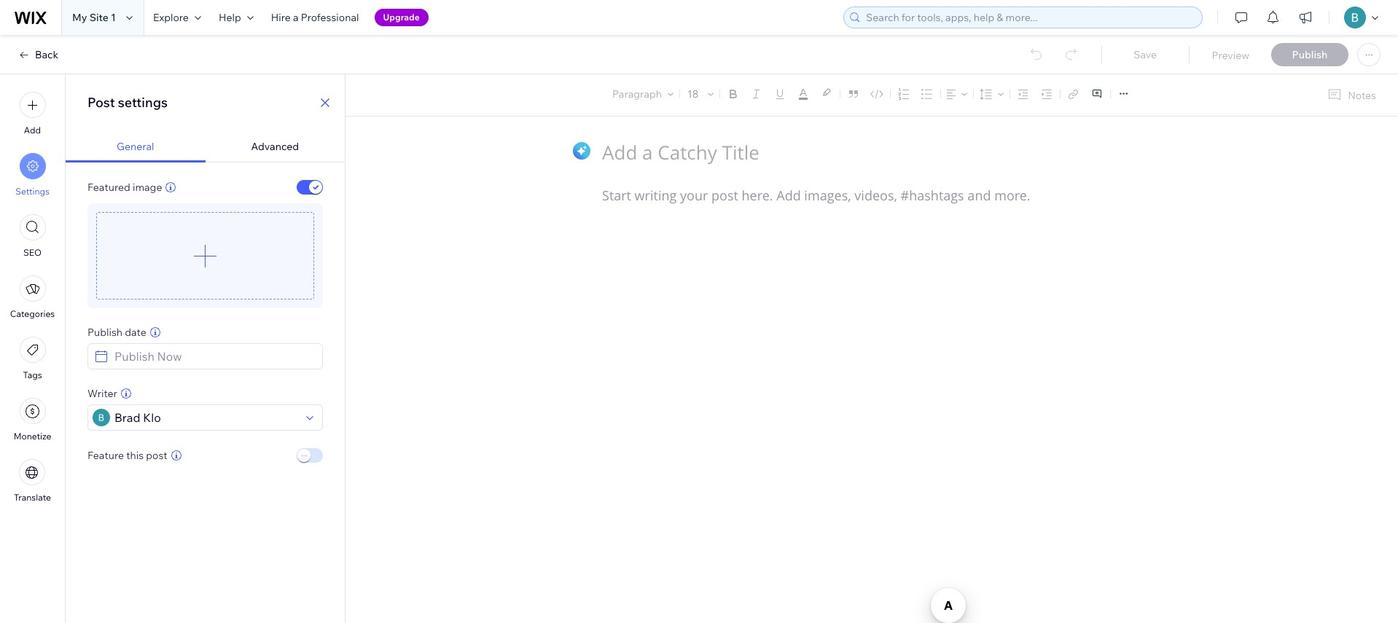 Task type: locate. For each thing, give the bounding box(es) containing it.
hire
[[271, 11, 291, 24]]

a
[[293, 11, 299, 24]]

menu
[[0, 83, 65, 512]]

back
[[35, 48, 58, 61]]

post settings
[[88, 94, 168, 111]]

settings button
[[15, 153, 50, 197]]

Writer field
[[110, 405, 302, 430]]

categories button
[[10, 276, 55, 319]]

notes
[[1348, 89, 1377, 102]]

general button
[[66, 131, 205, 163]]

tab list
[[66, 131, 345, 163]]

tags
[[23, 370, 42, 381]]

feature
[[88, 449, 124, 462]]

add
[[24, 125, 41, 136]]

this
[[126, 449, 144, 462]]

translate button
[[14, 459, 51, 503]]

professional
[[301, 11, 359, 24]]

settings
[[118, 94, 168, 111]]

my site 1
[[72, 11, 116, 24]]

featured
[[88, 181, 130, 194]]

publish date
[[88, 326, 146, 339]]

image
[[133, 181, 162, 194]]

advanced button
[[205, 131, 345, 163]]

advanced
[[251, 140, 299, 153]]

hire a professional
[[271, 11, 359, 24]]

tags button
[[19, 337, 46, 381]]

categories
[[10, 308, 55, 319]]

explore
[[153, 11, 189, 24]]



Task type: describe. For each thing, give the bounding box(es) containing it.
my
[[72, 11, 87, 24]]

1
[[111, 11, 116, 24]]

general
[[117, 140, 154, 153]]

add button
[[19, 92, 46, 136]]

Add a Catchy Title text field
[[602, 140, 1127, 165]]

post
[[88, 94, 115, 111]]

featured image
[[88, 181, 162, 194]]

back button
[[18, 48, 58, 61]]

menu containing add
[[0, 83, 65, 512]]

feature this post
[[88, 449, 167, 462]]

seo button
[[19, 214, 46, 258]]

translate
[[14, 492, 51, 503]]

writer
[[88, 387, 117, 400]]

upgrade button
[[374, 9, 429, 26]]

help
[[219, 11, 241, 24]]

monetize
[[14, 431, 51, 442]]

help button
[[210, 0, 262, 35]]

notes button
[[1322, 85, 1381, 105]]

seo
[[23, 247, 42, 258]]

site
[[89, 11, 109, 24]]

Publish date field
[[110, 344, 318, 369]]

paragraph button
[[610, 84, 677, 104]]

date
[[125, 326, 146, 339]]

paragraph
[[613, 88, 662, 101]]

settings
[[15, 186, 50, 197]]

post
[[146, 449, 167, 462]]

upgrade
[[383, 12, 420, 23]]

publish
[[88, 326, 123, 339]]

hire a professional link
[[262, 0, 368, 35]]

tab list containing general
[[66, 131, 345, 163]]

Search for tools, apps, help & more... field
[[862, 7, 1198, 28]]

monetize button
[[14, 398, 51, 442]]



Task type: vqa. For each thing, say whether or not it's contained in the screenshot.
Professional
yes



